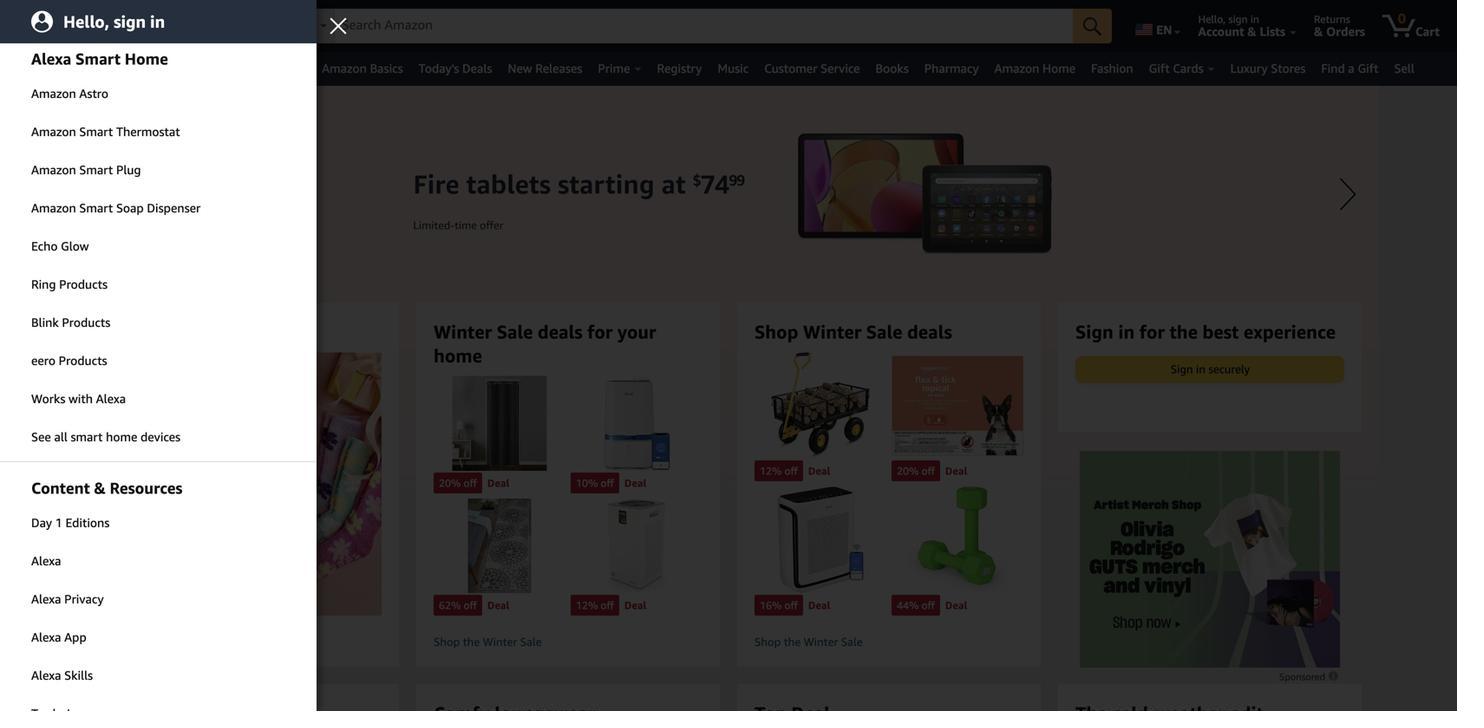Task type: vqa. For each thing, say whether or not it's contained in the screenshot.
bottom the FREE Returns
no



Task type: locate. For each thing, give the bounding box(es) containing it.
all button
[[10, 52, 60, 86]]

deal for kenmore pm3020 air purifiers with h13 true hepa filter, covers up to 1500 sq.foot, 24db silentclean 3-stage hepa filtration system, 5 speeds for home large room, kitchens & bedroom image
[[624, 599, 647, 612]]

new releases link
[[500, 56, 590, 81]]

2 shop the winter sale link from the left
[[755, 635, 1024, 650]]

20% off for joydeco door curtain closet door, closet curtain for open closet, closet curtains for bedroom closet door, door curtains for doorways privacy bedroom(40wx78l) image on the bottom left of page
[[439, 477, 477, 489]]

2 vertical spatial products
[[59, 353, 107, 368]]

1 shop the winter sale link from the left
[[434, 635, 703, 650]]

alexa left app
[[31, 630, 61, 644]]

delivering to mahwah 07430 update location
[[133, 13, 269, 39]]

products right blink
[[62, 315, 110, 330]]

hello, sign in up alexa smart home
[[63, 12, 165, 32]]

1 deals from the left
[[538, 321, 583, 343]]

0 horizontal spatial 12% off
[[576, 599, 614, 612]]

deal down kenmore pm3020 air purifiers with h13 true hepa filter, covers up to 1500 sq.foot, 24db silentclean 3-stage hepa filtration system, 5 speeds for home large room, kitchens & bedroom image
[[624, 599, 647, 612]]

1 horizontal spatial hello,
[[1198, 13, 1226, 25]]

the down 16% off
[[784, 635, 801, 649]]

amazon smart soap dispenser
[[31, 201, 201, 215]]

amazon left home
[[995, 61, 1039, 75]]

& left lists
[[1248, 24, 1257, 39]]

20% off down joydeco door curtain closet door, closet curtain for open closet, closet curtains for bedroom closet door, door curtains for doorways privacy bedroom(40wx78l) image on the bottom left of page
[[439, 477, 477, 489]]

0 horizontal spatial shop the winter sale
[[434, 635, 542, 649]]

prime link
[[590, 56, 649, 81]]

navigation navigation
[[0, 0, 1457, 86]]

basics
[[370, 61, 403, 75]]

1 horizontal spatial sign
[[1171, 362, 1193, 376]]

smart for thermostat
[[79, 124, 113, 139]]

eero
[[31, 353, 56, 368]]

07430
[[238, 13, 269, 25]]

amazon home
[[995, 61, 1076, 75]]

deal for levoit air purifiers for home large room up to 1900 ft² in 1 hr with washable filters, air quality monitor, smart wifi, hepa filter captures allergies, pet hair, smoke, pollen in bedroom, vital 200s image
[[808, 599, 830, 612]]

sign for sign in securely
[[1171, 362, 1193, 376]]

works with alexa link
[[0, 381, 317, 417]]

in
[[150, 12, 165, 32], [1251, 13, 1259, 25], [1118, 321, 1135, 343], [1196, 362, 1206, 376]]

0 horizontal spatial gift
[[1149, 61, 1170, 75]]

amazon for amazon home
[[995, 61, 1039, 75]]

deal
[[808, 465, 830, 477], [945, 465, 967, 477], [487, 477, 509, 489], [624, 477, 647, 489], [487, 599, 509, 612], [624, 599, 647, 612], [808, 599, 830, 612], [945, 599, 967, 612]]

shop down 16%
[[755, 635, 781, 649]]

amazon left basics
[[322, 61, 367, 75]]

amazon basics link
[[314, 56, 411, 81]]

home left devices
[[106, 430, 137, 444]]

0 vertical spatial sign
[[1076, 321, 1114, 343]]

off right 44%
[[922, 599, 935, 612]]

20% off for amazon basics flea and tick topical treatment for small dogs (5 -22 pounds), 6 count (previously solimo) image
[[897, 465, 935, 477]]

hello, up alexa smart home
[[63, 12, 109, 32]]

winter
[[434, 321, 492, 343], [803, 321, 862, 343], [483, 635, 517, 649], [804, 635, 838, 649]]

for left best
[[1140, 321, 1165, 343]]

0 horizontal spatial 20%
[[439, 477, 461, 489]]

0 horizontal spatial 12%
[[576, 599, 598, 612]]

deals inside the winter sale deals for your home
[[538, 321, 583, 343]]

smart for soap
[[79, 201, 113, 215]]

0 vertical spatial smart
[[79, 124, 113, 139]]

today's deals link
[[411, 56, 500, 81]]

main content
[[0, 86, 1457, 711]]

1 horizontal spatial 20% off
[[897, 465, 935, 477]]

off for amazon basics flea and tick topical treatment for small dogs (5 -22 pounds), 6 count (previously solimo) image
[[922, 465, 935, 477]]

echo
[[31, 239, 58, 253]]

books link
[[868, 56, 917, 81]]

1 horizontal spatial gift
[[1358, 61, 1379, 75]]

2 vertical spatial home
[[106, 430, 137, 444]]

sign for sign in for the best experience
[[1076, 321, 1114, 343]]

deals
[[462, 61, 492, 75]]

sale
[[497, 321, 533, 343], [866, 321, 902, 343], [520, 635, 542, 649], [841, 635, 863, 649]]

0 vertical spatial smart
[[75, 49, 121, 68]]

amazon down all
[[31, 86, 76, 101]]

delivering
[[133, 13, 180, 25]]

for
[[587, 321, 613, 343], [1140, 321, 1165, 343]]

amazon smart soap dispenser link
[[0, 190, 317, 226]]

see
[[31, 430, 51, 444]]

luxury
[[1231, 61, 1268, 75]]

securely
[[1209, 362, 1250, 376]]

deals left your
[[538, 321, 583, 343]]

amazon for amazon astro
[[31, 86, 76, 101]]

deal right 44% off
[[945, 599, 967, 612]]

& up editions
[[94, 479, 106, 497]]

gift left cards
[[1149, 61, 1170, 75]]

levoit 4l smart cool mist humidifier for home bedroom with essential oils, customize humidity for baby & plants, app & voice control, schedule, timer, last up to 40hrs, whisper quiet, handle design image
[[571, 376, 703, 471]]

1 smart from the top
[[79, 124, 113, 139]]

off right the 10%
[[601, 477, 614, 489]]

off
[[785, 465, 798, 477], [922, 465, 935, 477], [464, 477, 477, 489], [601, 477, 614, 489], [464, 599, 477, 612], [601, 599, 614, 612], [785, 599, 798, 612], [922, 599, 935, 612]]

off down amazon basics flea and tick topical treatment for small dogs (5 -22 pounds), 6 count (previously solimo) image
[[922, 465, 935, 477]]

the for shop winter sale deals
[[784, 635, 801, 649]]

resources
[[110, 479, 183, 497]]

prime
[[598, 61, 630, 75]]

1 horizontal spatial 12% off
[[760, 465, 798, 477]]

1 vertical spatial smart
[[71, 430, 103, 444]]

deal down vevor steel garden cart, heavy duty 900 lbs capacity, with removable mesh sides to convert into flatbed, utility metal wagon with 180° rotating handle and 10 in tires, perfect for farm, yard image
[[808, 465, 830, 477]]

hello,
[[63, 12, 109, 32], [1198, 13, 1226, 25]]

off for levoit 4l smart cool mist humidifier for home bedroom with essential oils, customize humidity for baby & plants, app & voice control, schedule, timer, last up to 40hrs, whisper quiet, handle design image
[[601, 477, 614, 489]]

amazon down amazon astro
[[31, 124, 76, 139]]

smart
[[79, 124, 113, 139], [79, 163, 113, 177], [79, 201, 113, 215]]

hello, sign in inside navigation navigation
[[1198, 13, 1259, 25]]

hello, right en
[[1198, 13, 1226, 25]]

alexa left privacy
[[31, 592, 61, 606]]

home
[[1043, 61, 1076, 75]]

see all smart home devices
[[31, 430, 180, 444]]

sponsored ad element
[[1080, 451, 1340, 668]]

winter inside the winter sale deals for your home
[[434, 321, 492, 343]]

2 gift from the left
[[1358, 61, 1379, 75]]

12% down vevor steel garden cart, heavy duty 900 lbs capacity, with removable mesh sides to convert into flatbed, utility metal wagon with 180° rotating handle and 10 in tires, perfect for farm, yard image
[[760, 465, 782, 477]]

deal down amazon basics flea and tick topical treatment for small dogs (5 -22 pounds), 6 count (previously solimo) image
[[945, 465, 967, 477]]

2 horizontal spatial &
[[1314, 24, 1323, 39]]

alexa inside 'alexa privacy' link
[[31, 592, 61, 606]]

1 horizontal spatial deals
[[907, 321, 952, 343]]

12% off for kenmore pm3020 air purifiers with h13 true hepa filter, covers up to 1500 sq.foot, 24db silentclean 3-stage hepa filtration system, 5 speeds for home large room, kitchens & bedroom image
[[576, 599, 614, 612]]

0 horizontal spatial sign
[[114, 12, 146, 32]]

smart left plug
[[79, 163, 113, 177]]

home up joydeco door curtain closet door, closet curtain for open closet, closet curtains for bedroom closet door, door curtains for doorways privacy bedroom(40wx78l) image on the bottom left of page
[[434, 345, 482, 366]]

fashion link
[[1083, 56, 1141, 81]]

None submit
[[1073, 9, 1112, 43]]

en
[[1156, 23, 1172, 37]]

lists
[[1260, 24, 1286, 39]]

hello, sign in left lists
[[1198, 13, 1259, 25]]

off down vevor steel garden cart, heavy duty 900 lbs capacity, with removable mesh sides to convert into flatbed, utility metal wagon with 180° rotating handle and 10 in tires, perfect for farm, yard image
[[785, 465, 798, 477]]

1 gift from the left
[[1149, 61, 1170, 75]]

2 vertical spatial smart
[[79, 201, 113, 215]]

echo glow link
[[0, 228, 317, 265]]

amazon basics
[[322, 61, 403, 75]]

cart
[[1416, 24, 1440, 39]]

62% off
[[439, 599, 477, 612]]

12% off down vevor steel garden cart, heavy duty 900 lbs capacity, with removable mesh sides to convert into flatbed, utility metal wagon with 180° rotating handle and 10 in tires, perfect for farm, yard image
[[760, 465, 798, 477]]

off right 16%
[[785, 599, 798, 612]]

2 smart from the top
[[79, 163, 113, 177]]

2 deals from the left
[[907, 321, 952, 343]]

products up with
[[59, 353, 107, 368]]

stores
[[1271, 61, 1306, 75]]

find a gift
[[1321, 61, 1379, 75]]

alexa right with
[[96, 392, 126, 406]]

20% off
[[897, 465, 935, 477], [439, 477, 477, 489]]

44%
[[897, 599, 919, 612]]

the
[[1170, 321, 1198, 343], [463, 635, 480, 649], [784, 635, 801, 649]]

1 horizontal spatial for
[[1140, 321, 1165, 343]]

44% off
[[897, 599, 935, 612]]

& left orders
[[1314, 24, 1323, 39]]

& inside the returns & orders
[[1314, 24, 1323, 39]]

products for ring products
[[59, 277, 108, 291]]

0 horizontal spatial 20% off
[[439, 477, 477, 489]]

sponsored link
[[1279, 669, 1340, 685]]

deal down joydeco door curtain closet door, closet curtain for open closet, closet curtains for bedroom closet door, door curtains for doorways privacy bedroom(40wx78l) image on the bottom left of page
[[487, 477, 509, 489]]

hello, sign in link
[[0, 0, 317, 43]]

1 horizontal spatial 12%
[[760, 465, 782, 477]]

main content containing winter sale deals for your home
[[0, 86, 1457, 711]]

0 vertical spatial products
[[59, 277, 108, 291]]

amazon up echo glow at the left of the page
[[31, 201, 76, 215]]

day 1 editions
[[31, 516, 110, 530]]

1 horizontal spatial hello, sign in
[[1198, 13, 1259, 25]]

for left your
[[587, 321, 613, 343]]

deal right 62% off on the bottom of the page
[[487, 599, 509, 612]]

1 horizontal spatial &
[[1248, 24, 1257, 39]]

experience
[[1244, 321, 1336, 343]]

16% off
[[760, 599, 798, 612]]

the down 62% off on the bottom of the page
[[463, 635, 480, 649]]

returns & orders
[[1314, 13, 1365, 39]]

sign up care
[[114, 12, 146, 32]]

amazon
[[322, 61, 367, 75], [995, 61, 1039, 75], [31, 86, 76, 101], [31, 124, 76, 139], [31, 163, 76, 177], [31, 201, 76, 215]]

0 horizontal spatial deals
[[538, 321, 583, 343]]

2 for from the left
[[1140, 321, 1165, 343]]

1 vertical spatial home
[[434, 345, 482, 366]]

2 shop the winter sale from the left
[[755, 635, 863, 649]]

sponsored
[[1279, 671, 1328, 683]]

alexa app link
[[0, 619, 317, 656]]

rugshop modern floral circles design for living room,bedroom,home office,kitchen non shedding runner rug 2' x 7' 2" gray image
[[434, 499, 566, 593]]

0 horizontal spatial &
[[94, 479, 106, 497]]

alexa down day
[[31, 554, 61, 568]]

1 horizontal spatial sign
[[1229, 13, 1248, 25]]

alexa app
[[31, 630, 87, 644]]

app
[[64, 630, 87, 644]]

20% down amazon basics flea and tick topical treatment for small dogs (5 -22 pounds), 6 count (previously solimo) image
[[897, 465, 919, 477]]

deal right 16% off
[[808, 599, 830, 612]]

12% off
[[760, 465, 798, 477], [576, 599, 614, 612]]

alexa inside alexa link
[[31, 554, 61, 568]]

1 horizontal spatial shop the winter sale
[[755, 635, 863, 649]]

16%
[[760, 599, 782, 612]]

amazon image
[[16, 16, 100, 42]]

0 horizontal spatial sign
[[1076, 321, 1114, 343]]

deal right 10% off
[[624, 477, 647, 489]]

off down kenmore pm3020 air purifiers with h13 true hepa filter, covers up to 1500 sq.foot, 24db silentclean 3-stage hepa filtration system, 5 speeds for home large room, kitchens & bedroom image
[[601, 599, 614, 612]]

shop the winter sale down 62% off on the bottom of the page
[[434, 635, 542, 649]]

alexa for alexa skills
[[31, 668, 61, 683]]

amazon down amazon smart thermostat
[[31, 163, 76, 177]]

gift
[[1149, 61, 1170, 75], [1358, 61, 1379, 75]]

alexa inside alexa skills link
[[31, 668, 61, 683]]

1 horizontal spatial 20%
[[897, 465, 919, 477]]

leave feedback on sponsored ad element
[[1279, 671, 1340, 683]]

alexa left 'skills'
[[31, 668, 61, 683]]

shop down 62%
[[434, 635, 460, 649]]

1 horizontal spatial the
[[784, 635, 801, 649]]

products for blink products
[[62, 315, 110, 330]]

1 vertical spatial products
[[62, 315, 110, 330]]

your
[[617, 321, 656, 343]]

the left best
[[1170, 321, 1198, 343]]

3 smart from the top
[[79, 201, 113, 215]]

sign inside navigation navigation
[[1229, 13, 1248, 25]]

alexa inside the alexa app link
[[31, 630, 61, 644]]

soap
[[116, 201, 144, 215]]

deals up amazon basics flea and tick topical treatment for small dogs (5 -22 pounds), 6 count (previously solimo) image
[[907, 321, 952, 343]]

0 horizontal spatial shop the winter sale link
[[434, 635, 703, 650]]

amazon basics flea and tick topical treatment for small dogs (5 -22 pounds), 6 count (previously solimo) image
[[892, 352, 1024, 459]]

shop for winter sale deals for your home
[[434, 635, 460, 649]]

levoit air purifiers for home large room up to 1900 ft² in 1 hr with washable filters, air quality monitor, smart wifi, hepa filter captures allergies, pet hair, smoke, pollen in bedroom, vital 200s image
[[755, 487, 886, 593]]

12% off down kenmore pm3020 air purifiers with h13 true hepa filter, covers up to 1500 sq.foot, 24db silentclean 3-stage hepa filtration system, 5 speeds for home large room, kitchens & bedroom image
[[576, 599, 614, 612]]

smart left soap
[[79, 201, 113, 215]]

sign in securely link
[[1076, 357, 1344, 382]]

orders
[[1326, 24, 1365, 39]]

0 vertical spatial 12%
[[760, 465, 782, 477]]

home down update
[[125, 49, 168, 68]]

0 horizontal spatial the
[[463, 635, 480, 649]]

0 vertical spatial 12% off
[[760, 465, 798, 477]]

1 shop the winter sale from the left
[[434, 635, 542, 649]]

12%
[[760, 465, 782, 477], [576, 599, 598, 612]]

alexa
[[96, 392, 126, 406], [31, 554, 61, 568], [31, 592, 61, 606], [31, 630, 61, 644], [31, 668, 61, 683]]

products
[[59, 277, 108, 291], [62, 315, 110, 330], [59, 353, 107, 368]]

1 vertical spatial sign
[[1171, 362, 1193, 376]]

0 horizontal spatial for
[[587, 321, 613, 343]]

12% down kenmore pm3020 air purifiers with h13 true hepa filter, covers up to 1500 sq.foot, 24db silentclean 3-stage hepa filtration system, 5 speeds for home large room, kitchens & bedroom image
[[576, 599, 598, 612]]

20% down joydeco door curtain closet door, closet curtain for open closet, closet curtains for bedroom closet door, door curtains for doorways privacy bedroom(40wx78l) image on the bottom left of page
[[439, 477, 461, 489]]

None search field
[[290, 9, 1112, 45]]

1 vertical spatial smart
[[79, 163, 113, 177]]

dispenser
[[147, 201, 201, 215]]

hello, inside navigation navigation
[[1198, 13, 1226, 25]]

1 vertical spatial 12% off
[[576, 599, 614, 612]]

smart
[[75, 49, 121, 68], [71, 430, 103, 444]]

sign left lists
[[1229, 13, 1248, 25]]

20% off down amazon basics flea and tick topical treatment for small dogs (5 -22 pounds), 6 count (previously solimo) image
[[897, 465, 935, 477]]

off for joydeco door curtain closet door, closet curtain for open closet, closet curtains for bedroom closet door, door curtains for doorways privacy bedroom(40wx78l) image on the bottom left of page
[[464, 477, 477, 489]]

1 for from the left
[[587, 321, 613, 343]]

1 vertical spatial 12%
[[576, 599, 598, 612]]

smart down astro
[[79, 124, 113, 139]]

products down glow
[[59, 277, 108, 291]]

off right 62%
[[464, 599, 477, 612]]

devices
[[141, 430, 180, 444]]

1 horizontal spatial shop the winter sale link
[[755, 635, 1024, 650]]

off down joydeco door curtain closet door, closet curtain for open closet, closet curtains for bedroom closet door, door curtains for doorways privacy bedroom(40wx78l) image on the bottom left of page
[[464, 477, 477, 489]]

hello, sign in
[[63, 12, 165, 32], [1198, 13, 1259, 25]]

gift right the a at the right top
[[1358, 61, 1379, 75]]

shop the winter sale down 16% off
[[755, 635, 863, 649]]



Task type: describe. For each thing, give the bounding box(es) containing it.
deal for vevor steel garden cart, heavy duty 900 lbs capacity, with removable mesh sides to convert into flatbed, utility metal wagon with 180° rotating handle and 10 in tires, perfect for farm, yard image
[[808, 465, 830, 477]]

12% for kenmore pm3020 air purifiers with h13 true hepa filter, covers up to 1500 sq.foot, 24db silentclean 3-stage hepa filtration system, 5 speeds for home large room, kitchens & bedroom image
[[576, 599, 598, 612]]

books
[[876, 61, 909, 75]]

amazon smart plug
[[31, 163, 141, 177]]

a
[[1348, 61, 1355, 75]]

amazon for amazon smart thermostat
[[31, 124, 76, 139]]

alexa inside works with alexa link
[[96, 392, 126, 406]]

amazon smart thermostat link
[[0, 114, 317, 150]]

find a gift link
[[1314, 56, 1387, 81]]

privacy
[[64, 592, 104, 606]]

update
[[133, 24, 174, 39]]

gift cards link
[[1141, 56, 1223, 81]]

customer service link
[[757, 56, 868, 81]]

today's deals
[[419, 61, 492, 75]]

sign in for the best experience
[[1076, 321, 1336, 343]]

blink products
[[31, 315, 110, 330]]

off for kenmore pm3020 air purifiers with h13 true hepa filter, covers up to 1500 sq.foot, 24db silentclean 3-stage hepa filtration system, 5 speeds for home large room, kitchens & bedroom image
[[601, 599, 614, 612]]

today's
[[419, 61, 459, 75]]

ring products link
[[0, 266, 317, 303]]

amazon astro link
[[0, 75, 317, 112]]

62%
[[439, 599, 461, 612]]

sell
[[1394, 61, 1415, 75]]

fire tablets starting at $74.99. limited-time offer. image
[[78, 86, 1379, 606]]

alexa skills
[[31, 668, 93, 683]]

smart for plug
[[79, 163, 113, 177]]

shop the winter sale for shop winter sale deals
[[755, 635, 863, 649]]

kenmore pm3020 air purifiers with h13 true hepa filter, covers up to 1500 sq.foot, 24db silentclean 3-stage hepa filtration system, 5 speeds for home large room, kitchens & bedroom image
[[571, 499, 703, 593]]

luxury stores
[[1231, 61, 1306, 75]]

account & lists
[[1198, 24, 1286, 39]]

0 horizontal spatial hello, sign in
[[63, 12, 165, 32]]

0
[[1398, 10, 1406, 26]]

shop for shop winter sale deals
[[755, 635, 781, 649]]

off for levoit air purifiers for home large room up to 1900 ft² in 1 hr with washable filters, air quality monitor, smart wifi, hepa filter captures allergies, pet hair, smoke, pollen in bedroom, vital 200s image
[[785, 599, 798, 612]]

shop the winter sale link for shop winter sale deals
[[755, 635, 1024, 650]]

off for the rugshop modern floral circles design for living room,bedroom,home office,kitchen non shedding runner rug 2' x 7' 2" gray 'image'
[[464, 599, 477, 612]]

off for cap barbell neoprene dumbbell weights, 8 lb pair, shamrock 'image'
[[922, 599, 935, 612]]

alexa for alexa
[[31, 554, 61, 568]]

skills
[[64, 668, 93, 683]]

releases
[[535, 61, 582, 75]]

winter sale deals for your home
[[434, 321, 656, 366]]

shop the winter sale link for winter sale deals for your home
[[434, 635, 703, 650]]

alexa smart home
[[31, 49, 168, 68]]

blink products link
[[0, 304, 317, 341]]

account
[[1198, 24, 1244, 39]]

deal for levoit 4l smart cool mist humidifier for home bedroom with essential oils, customize humidity for baby & plants, app & voice control, schedule, timer, last up to 40hrs, whisper quiet, handle design image
[[624, 477, 647, 489]]

to
[[183, 13, 193, 25]]

medical care link
[[60, 56, 157, 81]]

for inside the winter sale deals for your home
[[587, 321, 613, 343]]

& for content
[[94, 479, 106, 497]]

alexa
[[31, 49, 71, 68]]

deal for cap barbell neoprene dumbbell weights, 8 lb pair, shamrock 'image'
[[945, 599, 967, 612]]

registry
[[657, 61, 702, 75]]

20% for amazon basics flea and tick topical treatment for small dogs (5 -22 pounds), 6 count (previously solimo) image
[[897, 465, 919, 477]]

0 horizontal spatial hello,
[[63, 12, 109, 32]]

joydeco door curtain closet door, closet curtain for open closet, closet curtains for bedroom closet door, door curtains for doorways privacy bedroom(40wx78l) image
[[434, 376, 566, 471]]

location
[[178, 24, 224, 39]]

none search field inside navigation navigation
[[290, 9, 1112, 45]]

sign in securely
[[1171, 362, 1250, 376]]

12% off for vevor steel garden cart, heavy duty 900 lbs capacity, with removable mesh sides to convert into flatbed, utility metal wagon with 180° rotating handle and 10 in tires, perfect for farm, yard image
[[760, 465, 798, 477]]

registry link
[[649, 56, 710, 81]]

all
[[36, 62, 52, 76]]

2 horizontal spatial the
[[1170, 321, 1198, 343]]

home inside the winter sale deals for your home
[[434, 345, 482, 366]]

fashion
[[1091, 61, 1133, 75]]

gift cards
[[1149, 61, 1204, 75]]

new
[[508, 61, 532, 75]]

amazon astro
[[31, 86, 108, 101]]

echo glow
[[31, 239, 89, 253]]

pharmacy link
[[917, 56, 987, 81]]

off for vevor steel garden cart, heavy duty 900 lbs capacity, with removable mesh sides to convert into flatbed, utility metal wagon with 180° rotating handle and 10 in tires, perfect for farm, yard image
[[785, 465, 798, 477]]

service
[[821, 61, 860, 75]]

sell link
[[1387, 56, 1422, 81]]

ring
[[31, 277, 56, 291]]

amazon for amazon smart soap dispenser
[[31, 201, 76, 215]]

Search Amazon text field
[[335, 10, 1073, 43]]

cap barbell neoprene dumbbell weights, 8 lb pair, shamrock image
[[892, 487, 1024, 593]]

astro
[[79, 86, 108, 101]]

amazon for amazon smart plug
[[31, 163, 76, 177]]

amazon for amazon basics
[[322, 61, 367, 75]]

12% for vevor steel garden cart, heavy duty 900 lbs capacity, with removable mesh sides to convert into flatbed, utility metal wagon with 180° rotating handle and 10 in tires, perfect for farm, yard image
[[760, 465, 782, 477]]

deal for joydeco door curtain closet door, closet curtain for open closet, closet curtains for bedroom closet door, door curtains for doorways privacy bedroom(40wx78l) image on the bottom left of page
[[487, 477, 509, 489]]

works with alexa
[[31, 392, 126, 406]]

vevor steel garden cart, heavy duty 900 lbs capacity, with removable mesh sides to convert into flatbed, utility metal wagon with 180° rotating handle and 10 in tires, perfect for farm, yard image
[[755, 352, 886, 459]]

& for account
[[1248, 24, 1257, 39]]

groceries
[[165, 61, 216, 75]]

sale inside the winter sale deals for your home
[[497, 321, 533, 343]]

groceries link
[[157, 56, 235, 81]]

the for winter sale deals for your home
[[463, 635, 480, 649]]

glow
[[61, 239, 89, 253]]

shop up vevor steel garden cart, heavy duty 900 lbs capacity, with removable mesh sides to convert into flatbed, utility metal wagon with 180° rotating handle and 10 in tires, perfect for farm, yard image
[[755, 321, 798, 343]]

0 vertical spatial home
[[125, 49, 168, 68]]

amazon home link
[[987, 56, 1083, 81]]

gift inside the find a gift link
[[1358, 61, 1379, 75]]

deal for the rugshop modern floral circles design for living room,bedroom,home office,kitchen non shedding runner rug 2' x 7' 2" gray 'image'
[[487, 599, 509, 612]]

works
[[31, 392, 65, 406]]

alexa for alexa app
[[31, 630, 61, 644]]

customer
[[764, 61, 817, 75]]

thermostat
[[116, 124, 180, 139]]

blink
[[31, 315, 59, 330]]

1
[[55, 516, 62, 530]]

& for returns
[[1314, 24, 1323, 39]]

returns
[[1314, 13, 1350, 25]]

plug
[[116, 163, 141, 177]]

en link
[[1125, 4, 1189, 48]]

best
[[1203, 321, 1239, 343]]

cards
[[1173, 61, 1204, 75]]

deal for amazon basics flea and tick topical treatment for small dogs (5 -22 pounds), 6 count (previously solimo) image
[[945, 465, 967, 477]]

amazon smart thermostat
[[31, 124, 180, 139]]

medical
[[68, 61, 110, 75]]

shop the winter sale for winter sale deals for your home
[[434, 635, 542, 649]]

products for eero products
[[59, 353, 107, 368]]

none submit inside search box
[[1073, 9, 1112, 43]]

gift inside gift cards link
[[1149, 61, 1170, 75]]

eero products link
[[0, 343, 317, 379]]

luxury stores link
[[1223, 56, 1314, 81]]

all
[[54, 430, 68, 444]]

with
[[69, 392, 93, 406]]

alexa privacy link
[[0, 581, 317, 618]]

content
[[31, 479, 90, 497]]

medical care
[[68, 61, 138, 75]]

eero products
[[31, 353, 107, 368]]

20% for joydeco door curtain closet door, closet curtain for open closet, closet curtains for bedroom closet door, door curtains for doorways privacy bedroom(40wx78l) image on the bottom left of page
[[439, 477, 461, 489]]

new releases
[[508, 61, 582, 75]]

pharmacy
[[924, 61, 979, 75]]

shop winter sale deals image
[[83, 352, 411, 616]]

in inside navigation navigation
[[1251, 13, 1259, 25]]

music link
[[710, 56, 757, 81]]

care
[[114, 61, 138, 75]]

alexa for alexa privacy
[[31, 592, 61, 606]]

find
[[1321, 61, 1345, 75]]



